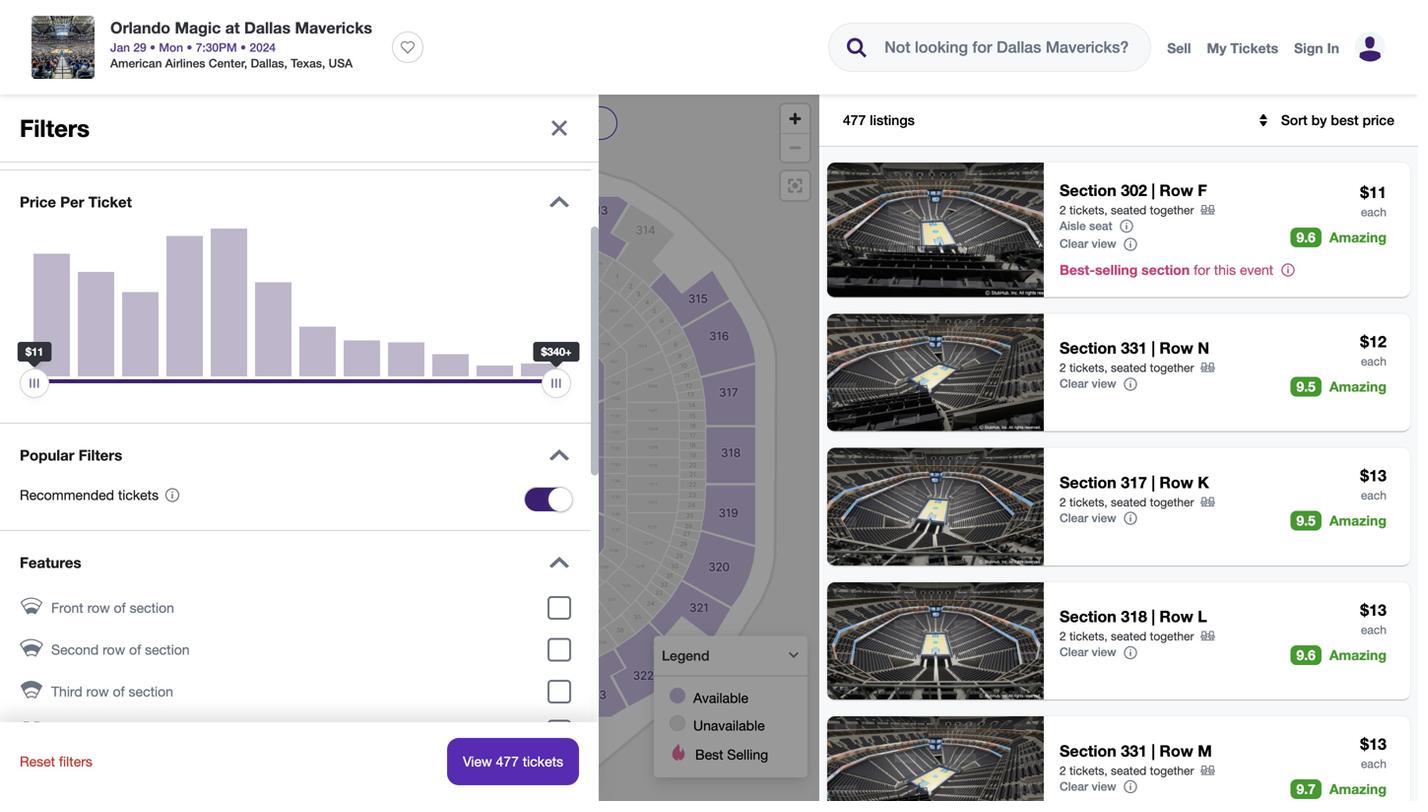 Task type: locate. For each thing, give the bounding box(es) containing it.
| right 317
[[1152, 473, 1156, 492]]

listings
[[870, 112, 915, 128]]

0 horizontal spatial 477
[[496, 753, 519, 769]]

, for section 318 | row l
[[1105, 629, 1108, 643]]

| for | row n
[[1152, 339, 1156, 357]]

view down section 331 | row m
[[1092, 779, 1117, 793]]

331
[[1121, 339, 1148, 357], [1121, 741, 1148, 760]]

7:30pm
[[196, 40, 237, 54]]

2 vertical spatial of
[[113, 683, 125, 699]]

dallas,
[[251, 56, 288, 70]]

331 left m
[[1121, 741, 1148, 760]]

1 tooltip image from the top
[[1123, 236, 1139, 252]]

tickets down section 331 | row m
[[1070, 764, 1105, 777]]

each
[[1362, 205, 1387, 219], [1362, 354, 1387, 368], [1362, 488, 1387, 502], [1362, 622, 1387, 636], [1362, 757, 1387, 770]]

2 vertical spatial $13
[[1361, 735, 1387, 753]]

1 vertical spatial 9.5
[[1297, 512, 1316, 529]]

3 section from the top
[[1060, 473, 1117, 492]]

of for front
[[114, 599, 126, 616]]

row right second
[[103, 641, 125, 657]]

seated
[[1111, 203, 1147, 217], [1111, 361, 1147, 375], [1111, 495, 1147, 509], [1111, 629, 1147, 643], [1111, 764, 1147, 777]]

tooltip image down section 331 | row m
[[1123, 779, 1139, 795]]

3 $13 from the top
[[1361, 735, 1387, 753]]

of up second row of section
[[114, 599, 126, 616]]

, down section 317 | row k
[[1105, 495, 1108, 509]]

1 vertical spatial $11
[[25, 345, 44, 358]]

texas,
[[291, 56, 325, 70]]

1 view from seat image from the top
[[828, 163, 1044, 297]]

, for section 331 | row n
[[1105, 361, 1108, 375]]

section up second row of section
[[130, 599, 174, 616]]

2 each from the top
[[1362, 354, 1387, 368]]

2 section from the top
[[1060, 339, 1117, 357]]

3 each from the top
[[1362, 488, 1387, 502]]

usa
[[329, 56, 353, 70]]

of down front row of section on the left bottom of the page
[[129, 641, 141, 657]]

tooltip image for | row n
[[1123, 376, 1139, 392]]

2 vertical spatial row
[[86, 683, 109, 699]]

2 2 tickets , seated together from the top
[[1060, 361, 1195, 375]]

clear view for section 331 | row m
[[1060, 779, 1117, 793]]

section
[[1142, 261, 1190, 278], [130, 599, 174, 616], [145, 641, 190, 657], [129, 683, 173, 699]]

1 section from the top
[[1060, 181, 1117, 200]]

477 right the view
[[496, 753, 519, 769]]

0 horizontal spatial •
[[150, 40, 156, 54]]

317
[[1121, 473, 1148, 492]]

each for f
[[1362, 205, 1387, 219]]

2 tickets , seated together for | row l
[[1060, 629, 1195, 643]]

•
[[150, 40, 156, 54], [187, 40, 192, 54], [240, 40, 246, 54]]

clear down the aisle
[[1060, 237, 1089, 250]]

1 vertical spatial of
[[129, 641, 141, 657]]

| left n
[[1152, 339, 1156, 357]]

clear for section 318 | row l
[[1060, 645, 1089, 659]]

row left k
[[1160, 473, 1194, 492]]

zones button
[[521, 106, 618, 140]]

seated down section 331 | row m
[[1111, 764, 1147, 777]]

• left 2024
[[240, 40, 246, 54]]

view down section 331 | row n on the right top
[[1092, 377, 1117, 390]]

5 view from seat image from the top
[[828, 716, 1044, 801]]

2 for section 331 | row m
[[1060, 764, 1067, 777]]

2 • from the left
[[187, 40, 192, 54]]

price
[[1363, 112, 1395, 128]]

of down second row of section
[[113, 683, 125, 699]]

5 view from the top
[[1092, 779, 1117, 793]]

5 clear view from the top
[[1060, 779, 1117, 793]]

1 vertical spatial 331
[[1121, 741, 1148, 760]]

mon
[[159, 40, 183, 54]]

5 seated from the top
[[1111, 764, 1147, 777]]

1 seated from the top
[[1111, 203, 1147, 217]]

4 clear from the top
[[1060, 645, 1089, 659]]

price per ticket
[[20, 193, 132, 211]]

clear view
[[1060, 237, 1117, 250], [1060, 377, 1117, 390], [1060, 511, 1117, 525], [1060, 645, 1117, 659], [1060, 779, 1117, 793]]

jan
[[110, 40, 130, 54]]

tickets right the view
[[523, 753, 564, 769]]

,
[[245, 56, 247, 70], [1105, 203, 1108, 217], [1105, 361, 1108, 375], [1105, 495, 1108, 509], [1105, 629, 1108, 643], [1105, 764, 1108, 777]]

2 tickets , seated together down section 331 | row m
[[1060, 764, 1195, 777]]

331 for | row m
[[1121, 741, 1148, 760]]

• right 29
[[150, 40, 156, 54]]

sign in
[[1295, 40, 1340, 56]]

$13 for | row m
[[1361, 735, 1387, 753]]

recommended
[[20, 487, 114, 503]]

2
[[1060, 203, 1067, 217], [1060, 361, 1067, 375], [1060, 495, 1067, 509], [1060, 629, 1067, 643], [1060, 764, 1067, 777]]

3 clear view from the top
[[1060, 511, 1117, 525]]

3 together from the top
[[1150, 495, 1195, 509]]

seated down the section 302 | row f
[[1111, 203, 1147, 217]]

4 clear view from the top
[[1060, 645, 1117, 659]]

3 clear from the top
[[1060, 511, 1089, 525]]

row
[[1160, 181, 1194, 200], [1160, 339, 1194, 357], [1160, 473, 1194, 492], [1160, 607, 1194, 626], [1160, 741, 1194, 760]]

clear view down section 317 | row k
[[1060, 511, 1117, 525]]

3 seated from the top
[[1111, 495, 1147, 509]]

clear view for section 317 | row k
[[1060, 511, 1117, 525]]

together down section 318 | row l
[[1150, 629, 1195, 643]]

4 view from the top
[[1092, 645, 1117, 659]]

each for l
[[1362, 622, 1387, 636]]

0 vertical spatial tooltip image
[[1123, 236, 1139, 252]]

1 | from the top
[[1152, 181, 1156, 200]]

american airlines center link
[[110, 56, 245, 70]]

| right 318
[[1152, 607, 1156, 626]]

1 row from the top
[[1160, 181, 1194, 200]]

filters inside button
[[62, 115, 101, 131]]

2 clear from the top
[[1060, 377, 1089, 390]]

2 tickets , seated together for | row k
[[1060, 495, 1195, 509]]

1 2 tickets , seated together from the top
[[1060, 203, 1195, 217]]

, down section 331 | row m
[[1105, 764, 1108, 777]]

tickets for section 317 | row k
[[1070, 495, 1105, 509]]

2 331 from the top
[[1121, 741, 1148, 760]]

3 2 from the top
[[1060, 495, 1067, 509]]

, down section 331 | row n on the right top
[[1105, 361, 1108, 375]]

4 2 tickets , seated together from the top
[[1060, 629, 1195, 643]]

2 down section 317 | row k
[[1060, 495, 1067, 509]]

2 2 from the top
[[1060, 361, 1067, 375]]

row for f
[[1160, 181, 1194, 200]]

tickets up aisle seat
[[1070, 203, 1105, 217]]

2 for section 302 | row f
[[1060, 203, 1067, 217]]

302
[[1121, 181, 1148, 200]]

legend
[[662, 647, 710, 664]]

view for | row n
[[1092, 377, 1117, 390]]

5 2 tickets , seated together from the top
[[1060, 764, 1195, 777]]

4 seated from the top
[[1111, 629, 1147, 643]]

row left l
[[1160, 607, 1194, 626]]

view
[[1092, 237, 1117, 250], [1092, 377, 1117, 390], [1092, 511, 1117, 525], [1092, 645, 1117, 659], [1092, 779, 1117, 793]]

1 2 from the top
[[1060, 203, 1067, 217]]

together for | row k
[[1150, 495, 1195, 509]]

row right front
[[87, 599, 110, 616]]

9.6 for $11
[[1297, 229, 1316, 245]]

4 view from seat image from the top
[[828, 582, 1044, 700]]

1 vertical spatial tooltip image
[[1123, 510, 1139, 526]]

seated down section 331 | row n on the right top
[[1111, 361, 1147, 375]]

, left dallas,
[[245, 56, 247, 70]]

row left f
[[1160, 181, 1194, 200]]

5 clear from the top
[[1060, 779, 1089, 793]]

n
[[1198, 339, 1210, 357]]

section down second row of section
[[129, 683, 173, 699]]

$12
[[1361, 332, 1387, 351]]

5 | from the top
[[1152, 741, 1156, 760]]

popular
[[20, 446, 74, 464]]

clear view down section 331 | row m
[[1060, 779, 1117, 793]]

0 vertical spatial 331
[[1121, 339, 1148, 357]]

2 up the aisle
[[1060, 203, 1067, 217]]

selling
[[1096, 261, 1138, 278]]

together down the section 302 | row f
[[1150, 203, 1195, 217]]

0 vertical spatial 9.6
[[1297, 229, 1316, 245]]

1 together from the top
[[1150, 203, 1195, 217]]

2 tickets , seated together down section 331 | row n on the right top
[[1060, 361, 1195, 375]]

best-selling section
[[1060, 261, 1190, 278]]

• up the airlines
[[187, 40, 192, 54]]

0 vertical spatial of
[[114, 599, 126, 616]]

clear down section 331 | row m
[[1060, 779, 1089, 793]]

view down section 317 | row k
[[1092, 511, 1117, 525]]

clear view down section 318 | row l
[[1060, 645, 1117, 659]]

477 listings
[[843, 112, 915, 128]]

row for third
[[86, 683, 109, 699]]

magic
[[175, 18, 221, 37]]

section left for
[[1142, 261, 1190, 278]]

2 tickets , seated together for | row m
[[1060, 764, 1195, 777]]

2 | from the top
[[1152, 339, 1156, 357]]

2 for section 318 | row l
[[1060, 629, 1067, 643]]

view from seat image for section 331 | row m
[[828, 716, 1044, 801]]

section
[[1060, 181, 1117, 200], [1060, 339, 1117, 357], [1060, 473, 1117, 492], [1060, 607, 1117, 626], [1060, 741, 1117, 760]]

my
[[1207, 40, 1227, 56]]

filters up price
[[20, 114, 90, 142]]

in
[[1328, 40, 1340, 56]]

$13
[[1361, 466, 1387, 485], [1361, 600, 1387, 619], [1361, 735, 1387, 753]]

tickets for section 331 | row n
[[1070, 361, 1105, 375]]

3 2 tickets , seated together from the top
[[1060, 495, 1195, 509]]

my tickets link
[[1207, 40, 1279, 56]]

clear down section 318 | row l
[[1060, 645, 1089, 659]]

4 row from the top
[[1160, 607, 1194, 626]]

1 vertical spatial row
[[103, 641, 125, 657]]

, up seat
[[1105, 203, 1108, 217]]

5 section from the top
[[1060, 741, 1117, 760]]

2 clear view from the top
[[1060, 377, 1117, 390]]

filters up recommended tickets on the bottom of the page
[[79, 446, 122, 464]]

together down section 331 | row n on the right top
[[1150, 361, 1195, 375]]

| for | row l
[[1152, 607, 1156, 626]]

seated down section 318 | row l
[[1111, 629, 1147, 643]]

row left m
[[1160, 741, 1194, 760]]

view
[[463, 753, 492, 769]]

9.5 for $13
[[1297, 512, 1316, 529]]

1 amazing from the top
[[1330, 229, 1387, 245]]

ticket
[[88, 193, 132, 211]]

$11
[[1361, 183, 1387, 202], [25, 345, 44, 358]]

5 amazing from the top
[[1330, 781, 1387, 797]]

front row of section
[[51, 599, 174, 616]]

tickets right recommended
[[118, 487, 159, 503]]

filters
[[59, 753, 92, 769]]

1 horizontal spatial •
[[187, 40, 192, 54]]

row left n
[[1160, 339, 1194, 357]]

tickets
[[1070, 203, 1105, 217], [1070, 361, 1105, 375], [118, 487, 159, 503], [1070, 495, 1105, 509], [1070, 629, 1105, 643], [523, 753, 564, 769], [1070, 764, 1105, 777]]

clear view for section 331 | row n
[[1060, 377, 1117, 390]]

| for | row k
[[1152, 473, 1156, 492]]

3 • from the left
[[240, 40, 246, 54]]

| left m
[[1152, 741, 1156, 760]]

2 together from the top
[[1150, 361, 1195, 375]]

second row of section
[[51, 641, 190, 657]]

2 amazing from the top
[[1330, 378, 1387, 394]]

together down section 317 | row k
[[1150, 495, 1195, 509]]

tickets down section 317 | row k
[[1070, 495, 1105, 509]]

each for k
[[1362, 488, 1387, 502]]

of
[[114, 599, 126, 616], [129, 641, 141, 657], [113, 683, 125, 699]]

tooltip image down section 318 | row l
[[1123, 645, 1139, 660]]

| right 302
[[1152, 181, 1156, 200]]

4 amazing from the top
[[1330, 647, 1387, 663]]

best-
[[1060, 261, 1096, 278]]

view down seat
[[1092, 237, 1117, 250]]

amazing for section 317 | row k
[[1330, 512, 1387, 529]]

tooltip image up best-selling section
[[1123, 236, 1139, 252]]

2 horizontal spatial •
[[240, 40, 246, 54]]

Not looking for Dallas Mavericks? search field
[[869, 24, 1148, 71]]

, down section 318 | row l
[[1105, 629, 1108, 643]]

clear down section 331 | row n on the right top
[[1060, 377, 1089, 390]]

filters down dallas mavericks tickets image at the left
[[62, 115, 101, 131]]

2 down section 331 | row m
[[1060, 764, 1067, 777]]

3 amazing from the top
[[1330, 512, 1387, 529]]

tickets down section 331 | row n on the right top
[[1070, 361, 1105, 375]]

5 together from the top
[[1150, 764, 1195, 777]]

2 tickets , seated together down 317
[[1060, 495, 1195, 509]]

clear for section 331 | row m
[[1060, 779, 1089, 793]]

seated for | row n
[[1111, 361, 1147, 375]]

section down front row of section on the left bottom of the page
[[145, 641, 190, 657]]

tooltip image down section 331 | row n on the right top
[[1123, 376, 1139, 392]]

331 left n
[[1121, 339, 1148, 357]]

tickets down section 318 | row l
[[1070, 629, 1105, 643]]

1 clear from the top
[[1060, 237, 1089, 250]]

5 2 from the top
[[1060, 764, 1067, 777]]

2 down section 318 | row l
[[1060, 629, 1067, 643]]

1 9.6 from the top
[[1297, 229, 1316, 245]]

0 horizontal spatial $11
[[25, 345, 44, 358]]

features
[[20, 553, 81, 571]]

2 view from seat image from the top
[[828, 314, 1044, 431]]

1 clear view from the top
[[1060, 237, 1117, 250]]

0 vertical spatial row
[[87, 599, 110, 616]]

2 9.6 from the top
[[1297, 647, 1316, 663]]

477 inside 'button'
[[496, 753, 519, 769]]

view from seat image
[[828, 163, 1044, 297], [828, 314, 1044, 431], [828, 448, 1044, 565], [828, 582, 1044, 700], [828, 716, 1044, 801]]

seated for | row m
[[1111, 764, 1147, 777]]

3 | from the top
[[1152, 473, 1156, 492]]

1 331 from the top
[[1121, 339, 1148, 357]]

2 down section 331 | row n on the right top
[[1060, 361, 1067, 375]]

american
[[110, 56, 162, 70]]

2 row from the top
[[1160, 339, 1194, 357]]

clear view down section 331 | row n on the right top
[[1060, 377, 1117, 390]]

tickets inside 'button'
[[523, 753, 564, 769]]

clear down section 317 | row k
[[1060, 511, 1089, 525]]

3 row from the top
[[1160, 473, 1194, 492]]

1 horizontal spatial 477
[[843, 112, 866, 128]]

4 | from the top
[[1152, 607, 1156, 626]]

seat
[[1090, 219, 1113, 233]]

2 view from the top
[[1092, 377, 1117, 390]]

2 tickets , seated together down section 318 | row l
[[1060, 629, 1195, 643]]

second
[[51, 641, 99, 657]]

477 left listings
[[843, 112, 866, 128]]

clear
[[1060, 237, 1089, 250], [1060, 377, 1089, 390], [1060, 511, 1089, 525], [1060, 645, 1089, 659], [1060, 779, 1089, 793]]

2 9.5 from the top
[[1297, 512, 1316, 529]]

tooltip image
[[1123, 236, 1139, 252], [1123, 510, 1139, 526]]

4 section from the top
[[1060, 607, 1117, 626]]

sign
[[1295, 40, 1324, 56]]

view for | row l
[[1092, 645, 1117, 659]]

5 row from the top
[[1160, 741, 1194, 760]]

together
[[1150, 203, 1195, 217], [1150, 361, 1195, 375], [1150, 495, 1195, 509], [1150, 629, 1195, 643], [1150, 764, 1195, 777]]

row for k
[[1160, 473, 1194, 492]]

1 vertical spatial $13
[[1361, 600, 1387, 619]]

4 2 from the top
[[1060, 629, 1067, 643]]

view down section 318 | row l
[[1092, 645, 1117, 659]]

$13 for | row k
[[1361, 466, 1387, 485]]

2 tickets , seated together down the section 302 | row f
[[1060, 203, 1195, 217]]

4 each from the top
[[1362, 622, 1387, 636]]

3 view from the top
[[1092, 511, 1117, 525]]

5 each from the top
[[1362, 757, 1387, 770]]

together for | row n
[[1150, 361, 1195, 375]]

sort by best price
[[1282, 112, 1395, 128]]

0 vertical spatial 9.5
[[1297, 378, 1316, 394]]

each for n
[[1362, 354, 1387, 368]]

popular filters
[[20, 446, 122, 464]]

clear for section 331 | row n
[[1060, 377, 1089, 390]]

1 9.5 from the top
[[1297, 378, 1316, 394]]

row right third
[[86, 683, 109, 699]]

view for | row k
[[1092, 511, 1117, 525]]

sell
[[1168, 40, 1192, 56]]

2 tickets , seated together
[[1060, 203, 1195, 217], [1060, 361, 1195, 375], [1060, 495, 1195, 509], [1060, 629, 1195, 643], [1060, 764, 1195, 777]]

0 vertical spatial $11
[[1361, 183, 1387, 202]]

0 vertical spatial $13
[[1361, 466, 1387, 485]]

9.6
[[1297, 229, 1316, 245], [1297, 647, 1316, 663]]

4 together from the top
[[1150, 629, 1195, 643]]

2 $13 from the top
[[1361, 600, 1387, 619]]

2 seated from the top
[[1111, 361, 1147, 375]]

together down section 331 | row m
[[1150, 764, 1195, 777]]

third row of section
[[51, 683, 173, 699]]

1 $13 from the top
[[1361, 466, 1387, 485]]

view from seat image for section 317 | row k
[[828, 448, 1044, 565]]

1 vertical spatial 477
[[496, 753, 519, 769]]

3 view from seat image from the top
[[828, 448, 1044, 565]]

1 vertical spatial 9.6
[[1297, 647, 1316, 663]]

tooltip image down 317
[[1123, 510, 1139, 526]]

clear view down aisle seat
[[1060, 237, 1117, 250]]

zones
[[538, 115, 577, 131]]

amazing
[[1330, 229, 1387, 245], [1330, 378, 1387, 394], [1330, 512, 1387, 529], [1330, 647, 1387, 663], [1330, 781, 1387, 797]]

1 each from the top
[[1362, 205, 1387, 219]]

seated down 317
[[1111, 495, 1147, 509]]

|
[[1152, 181, 1156, 200], [1152, 339, 1156, 357], [1152, 473, 1156, 492], [1152, 607, 1156, 626], [1152, 741, 1156, 760]]

tooltip image
[[1119, 218, 1135, 234], [1281, 262, 1297, 278], [1123, 376, 1139, 392], [1123, 645, 1139, 660], [1123, 779, 1139, 795]]



Task type: describe. For each thing, give the bounding box(es) containing it.
of for second
[[129, 641, 141, 657]]

orlando magic at dallas mavericks link
[[110, 16, 372, 39]]

clear for section 317 | row k
[[1060, 511, 1089, 525]]

each for m
[[1362, 757, 1387, 770]]

aisle
[[1060, 219, 1086, 233]]

2 for section 317 | row k
[[1060, 495, 1067, 509]]

331 for | row n
[[1121, 339, 1148, 357]]

view 477 tickets button
[[447, 738, 579, 785]]

section 331 | row m
[[1060, 741, 1213, 760]]

amazing for section 331 | row m
[[1330, 781, 1387, 797]]

tickets for section 318 | row l
[[1070, 629, 1105, 643]]

best
[[1331, 112, 1359, 128]]

sign in link
[[1295, 40, 1340, 56]]

, inside orlando magic at dallas mavericks jan 29 • mon • 7:30pm • 2024 american airlines center , dallas, texas, usa
[[245, 56, 247, 70]]

1 • from the left
[[150, 40, 156, 54]]

best selling
[[696, 746, 769, 762]]

at
[[225, 18, 240, 37]]

, for section 317 | row k
[[1105, 495, 1108, 509]]

section 318 | row l
[[1060, 607, 1208, 626]]

l
[[1198, 607, 1208, 626]]

dallas mavericks tickets image
[[32, 16, 95, 79]]

view from seat image for section 318 | row l
[[828, 582, 1044, 700]]

tickets for section 331 | row m
[[1070, 764, 1105, 777]]

tooltip image for | row m
[[1123, 779, 1139, 795]]

reset
[[20, 753, 55, 769]]

amazing for section 331 | row n
[[1330, 378, 1387, 394]]

section for section 302 | row f
[[1060, 181, 1117, 200]]

1 horizontal spatial $11
[[1361, 183, 1387, 202]]

best
[[696, 746, 724, 762]]

f
[[1198, 181, 1208, 200]]

tooltip image right event
[[1281, 262, 1297, 278]]

mavericks
[[295, 18, 372, 37]]

9.7
[[1297, 781, 1316, 797]]

orlando magic at dallas mavericks jan 29 • mon • 7:30pm • 2024 american airlines center , dallas, texas, usa
[[110, 18, 372, 70]]

clear view for section 318 | row l
[[1060, 645, 1117, 659]]

available
[[694, 690, 749, 706]]

2024
[[250, 40, 276, 54]]

airlines
[[165, 56, 205, 70]]

selling
[[728, 746, 769, 762]]

dallas
[[244, 18, 291, 37]]

9.6 for $13
[[1297, 647, 1316, 663]]

center
[[209, 56, 245, 70]]

row for n
[[1160, 339, 1194, 357]]

third
[[51, 683, 82, 699]]

section for second row of section
[[145, 641, 190, 657]]

together for | row l
[[1150, 629, 1195, 643]]

$13 for | row l
[[1361, 600, 1387, 619]]

tickets for section 302 | row f
[[1070, 203, 1105, 217]]

for
[[1194, 261, 1211, 278]]

tooltip image right seat
[[1119, 218, 1135, 234]]

reset filters
[[20, 753, 92, 769]]

1 view from the top
[[1092, 237, 1117, 250]]

aisle seat
[[1060, 219, 1113, 233]]

sort
[[1282, 112, 1308, 128]]

zoom in image
[[781, 104, 810, 133]]

event
[[1240, 261, 1274, 278]]

legend button
[[654, 636, 808, 675]]

sell link
[[1168, 40, 1192, 56]]

section 331 | row n
[[1060, 339, 1210, 357]]

$340+
[[541, 345, 572, 358]]

by
[[1312, 112, 1328, 128]]

m
[[1198, 741, 1213, 760]]

section for section 317 | row k
[[1060, 473, 1117, 492]]

view from seat image for section 331 | row n
[[828, 314, 1044, 431]]

together for | row f
[[1150, 203, 1195, 217]]

| for | row f
[[1152, 181, 1156, 200]]

, for section 331 | row m
[[1105, 764, 1108, 777]]

for this event
[[1194, 261, 1274, 278]]

of for third
[[113, 683, 125, 699]]

section 317 | row k
[[1060, 473, 1210, 492]]

| for | row m
[[1152, 741, 1156, 760]]

2 tooltip image from the top
[[1123, 510, 1139, 526]]

filters button
[[20, 106, 118, 140]]

29
[[133, 40, 146, 54]]

recommended tickets
[[20, 487, 159, 503]]

section for third row of section
[[129, 683, 173, 699]]

seated for | row k
[[1111, 495, 1147, 509]]

row for second
[[103, 641, 125, 657]]

orlando
[[110, 18, 170, 37]]

0 vertical spatial 477
[[843, 112, 866, 128]]

row for m
[[1160, 741, 1194, 760]]

front
[[51, 599, 83, 616]]

9.5 for $12
[[1297, 378, 1316, 394]]

tooltip image for | row l
[[1123, 645, 1139, 660]]

map region
[[0, 95, 820, 801]]

seated for | row l
[[1111, 629, 1147, 643]]

section for section 318 | row l
[[1060, 607, 1117, 626]]

view 477 tickets
[[463, 753, 564, 769]]

my tickets
[[1207, 40, 1279, 56]]

amazing for section 302 | row f
[[1330, 229, 1387, 245]]

row for front
[[87, 599, 110, 616]]

tickets
[[1231, 40, 1279, 56]]

together for | row m
[[1150, 764, 1195, 777]]

row for l
[[1160, 607, 1194, 626]]

2 tickets , seated together for | row f
[[1060, 203, 1195, 217]]

unavailable
[[694, 717, 765, 734]]

section 302 | row f
[[1060, 181, 1208, 200]]

this
[[1215, 261, 1237, 278]]

section for section 331 | row m
[[1060, 741, 1117, 760]]

seated for | row f
[[1111, 203, 1147, 217]]

amazing for section 318 | row l
[[1330, 647, 1387, 663]]

per
[[60, 193, 84, 211]]

section for section 331 | row n
[[1060, 339, 1117, 357]]

318
[[1121, 607, 1148, 626]]

price
[[20, 193, 56, 211]]

k
[[1198, 473, 1210, 492]]

2 tickets , seated together for | row n
[[1060, 361, 1195, 375]]

view for | row m
[[1092, 779, 1117, 793]]

, for section 302 | row f
[[1105, 203, 1108, 217]]

section for front row of section
[[130, 599, 174, 616]]

2 for section 331 | row n
[[1060, 361, 1067, 375]]



Task type: vqa. For each thing, say whether or not it's contained in the screenshot.
the bottom 'Bank'
no



